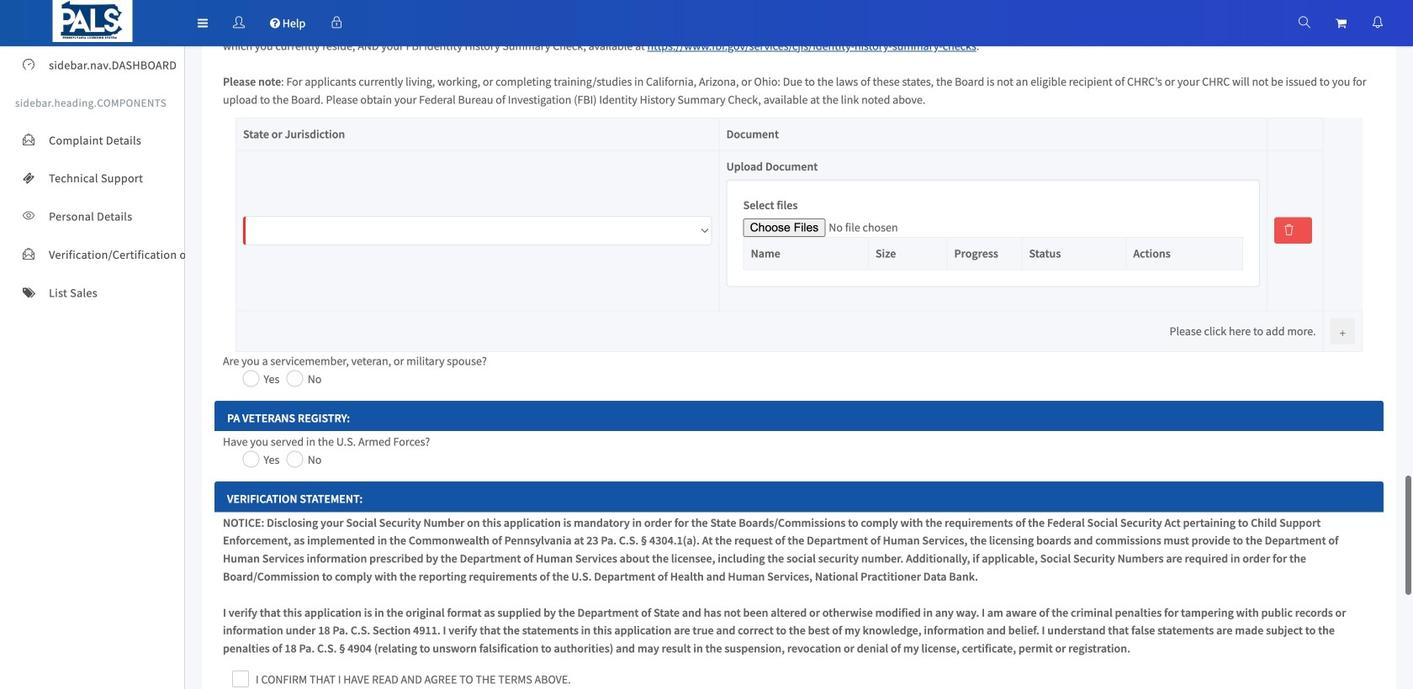 Task type: locate. For each thing, give the bounding box(es) containing it.
navigation
[[0, 0, 1414, 46]]

app logo image
[[53, 0, 133, 42]]

None file field
[[743, 219, 943, 237]]

add row image
[[1340, 327, 1346, 338]]

check image
[[232, 671, 249, 688]]



Task type: describe. For each thing, give the bounding box(es) containing it.
delete image
[[1284, 225, 1295, 236]]



Task type: vqa. For each thing, say whether or not it's contained in the screenshot.
Enter a date text box
no



